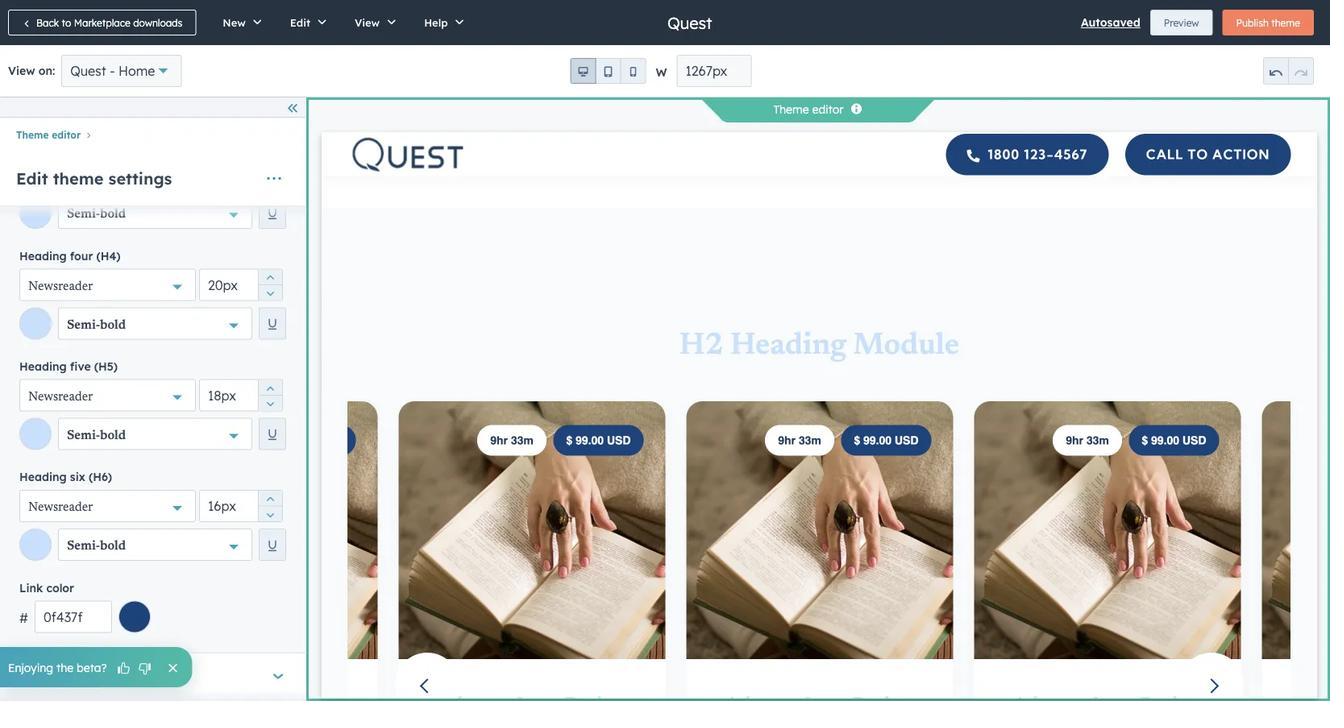 Task type: describe. For each thing, give the bounding box(es) containing it.
0 vertical spatial theme
[[774, 102, 810, 117]]

newsreader for four
[[28, 280, 93, 293]]

bold for (h5)
[[100, 430, 126, 443]]

quest - home button
[[62, 55, 182, 87]]

#
[[19, 610, 28, 626]]

link color
[[19, 581, 74, 595]]

semi- for four
[[67, 319, 100, 332]]

publish
[[1237, 17, 1270, 29]]

beta?
[[77, 661, 107, 675]]

edit for edit theme settings
[[16, 168, 48, 189]]

heading for heading four (h4)
[[19, 249, 67, 263]]

enjoying
[[8, 661, 53, 675]]

-
[[110, 63, 115, 79]]

group for heading six (h6)
[[258, 490, 282, 523]]

editor inside navigation
[[52, 129, 81, 141]]

back to marketplace downloads button
[[8, 10, 196, 35]]

0 vertical spatial editor
[[813, 102, 844, 117]]

group for heading four (h4)
[[258, 269, 282, 301]]

autosaved button
[[1082, 13, 1141, 32]]

settings
[[109, 168, 172, 189]]

six
[[70, 470, 85, 484]]

bold for (h6)
[[100, 540, 126, 553]]

(h5)
[[94, 360, 118, 374]]

help
[[424, 16, 448, 29]]

w
[[656, 65, 667, 79]]

on:
[[38, 64, 55, 78]]

enjoying the beta? button
[[0, 648, 192, 688]]

semi- for five
[[67, 430, 100, 443]]

bold for (h4)
[[100, 319, 126, 332]]

autosaved
[[1082, 15, 1141, 29]]

caret image
[[273, 669, 283, 685]]

edit button
[[273, 0, 338, 45]]

link
[[19, 581, 43, 595]]

view for view
[[355, 16, 380, 29]]

new button
[[206, 0, 273, 45]]

marketplace
[[74, 17, 131, 29]]

newsreader button for (h4)
[[19, 269, 196, 301]]

semi-bold button for heading five (h5)
[[58, 418, 253, 451]]

enjoying the beta?
[[8, 661, 107, 675]]

newsreader for five
[[28, 391, 93, 404]]

downloads
[[133, 17, 183, 29]]

publish theme
[[1237, 17, 1301, 29]]

view button
[[338, 0, 407, 45]]

the
[[57, 661, 74, 675]]

semi-bold for (h5)
[[67, 430, 126, 443]]

four
[[70, 249, 93, 263]]

preview button
[[1151, 10, 1214, 35]]

group for heading five (h5)
[[258, 380, 282, 412]]

new
[[223, 16, 246, 29]]



Task type: vqa. For each thing, say whether or not it's contained in the screenshot.
Heading five (H5)
yes



Task type: locate. For each thing, give the bounding box(es) containing it.
1 vertical spatial newsreader
[[28, 391, 93, 404]]

2 vertical spatial newsreader button
[[19, 490, 196, 523]]

None text field
[[35, 601, 112, 633]]

0 horizontal spatial theme editor
[[16, 129, 81, 141]]

1 semi- from the top
[[67, 208, 100, 221]]

group
[[1264, 57, 1315, 85], [571, 58, 647, 84], [258, 269, 282, 301], [258, 380, 282, 412], [258, 490, 282, 523]]

bold up '(h5)'
[[100, 319, 126, 332]]

publish theme button
[[1223, 10, 1315, 35]]

1 semi-bold from the top
[[67, 208, 126, 221]]

heading left "five"
[[19, 360, 67, 374]]

3 semi-bold button from the top
[[58, 418, 253, 451]]

newsreader button for (h5)
[[19, 380, 196, 412]]

4 bold from the top
[[100, 540, 126, 553]]

2 semi-bold button from the top
[[58, 308, 253, 340]]

thumbsup image
[[117, 662, 131, 677]]

heading five (h5)
[[19, 360, 118, 374]]

1 vertical spatial heading
[[19, 360, 67, 374]]

semi- up "five"
[[67, 319, 100, 332]]

0 vertical spatial view
[[355, 16, 380, 29]]

theme for publish
[[1272, 17, 1301, 29]]

back
[[36, 17, 59, 29]]

(h6)
[[89, 470, 112, 484]]

newsreader for six
[[28, 502, 93, 515]]

0 vertical spatial theme
[[1272, 17, 1301, 29]]

1 newsreader from the top
[[28, 280, 93, 293]]

1 heading from the top
[[19, 249, 67, 263]]

1 horizontal spatial theme editor
[[774, 102, 844, 117]]

2 semi- from the top
[[67, 319, 100, 332]]

newsreader button down (h4) at left
[[19, 269, 196, 301]]

help button
[[407, 0, 476, 45]]

0 horizontal spatial edit
[[16, 168, 48, 189]]

1 horizontal spatial quest
[[668, 13, 713, 33]]

bold down edit theme settings
[[100, 208, 126, 221]]

0 vertical spatial edit
[[290, 16, 311, 29]]

1 vertical spatial view
[[8, 64, 35, 78]]

theme editor
[[774, 102, 844, 117], [16, 129, 81, 141]]

edit down theme editor button
[[16, 168, 48, 189]]

semi-bold for (h6)
[[67, 540, 126, 553]]

theme inside button
[[1272, 17, 1301, 29]]

1 vertical spatial theme
[[53, 168, 104, 189]]

1 horizontal spatial edit
[[290, 16, 311, 29]]

3 heading from the top
[[19, 470, 67, 484]]

1 vertical spatial newsreader button
[[19, 380, 196, 412]]

heading for heading six (h6)
[[19, 470, 67, 484]]

0 vertical spatial newsreader
[[28, 280, 93, 293]]

1 vertical spatial theme
[[16, 129, 49, 141]]

to
[[62, 17, 71, 29]]

1 horizontal spatial view
[[355, 16, 380, 29]]

semi- up color at the left
[[67, 540, 100, 553]]

quest for quest
[[668, 13, 713, 33]]

newsreader down heading four (h4)
[[28, 280, 93, 293]]

2 bold from the top
[[100, 319, 126, 332]]

theme editor inside navigation
[[16, 129, 81, 141]]

semi- down edit theme settings
[[67, 208, 100, 221]]

thumbsdown image
[[138, 662, 152, 677]]

newsreader down heading six (h6)
[[28, 502, 93, 515]]

0 horizontal spatial editor
[[52, 129, 81, 141]]

semi-
[[67, 208, 100, 221], [67, 319, 100, 332], [67, 430, 100, 443], [67, 540, 100, 553]]

edit right the new button
[[290, 16, 311, 29]]

theme right publish
[[1272, 17, 1301, 29]]

home
[[119, 63, 155, 79]]

1 vertical spatial theme editor
[[16, 129, 81, 141]]

theme editor navigation
[[0, 124, 306, 145]]

theme for edit
[[53, 168, 104, 189]]

preview
[[1165, 17, 1200, 29]]

0 vertical spatial quest
[[668, 13, 713, 33]]

0 vertical spatial heading
[[19, 249, 67, 263]]

1 semi-bold button from the top
[[58, 197, 253, 229]]

edit
[[290, 16, 311, 29], [16, 168, 48, 189]]

bold up the (h6)
[[100, 430, 126, 443]]

edit for edit
[[290, 16, 311, 29]]

1 horizontal spatial theme
[[774, 102, 810, 117]]

4 semi-bold button from the top
[[58, 529, 253, 561]]

view
[[355, 16, 380, 29], [8, 64, 35, 78]]

1 vertical spatial edit
[[16, 168, 48, 189]]

1 horizontal spatial editor
[[813, 102, 844, 117]]

view on:
[[8, 64, 55, 78]]

semi-bold up '(h5)'
[[67, 319, 126, 332]]

2 newsreader from the top
[[28, 391, 93, 404]]

0 horizontal spatial view
[[8, 64, 35, 78]]

edit inside edit button
[[290, 16, 311, 29]]

semi-bold button for heading six (h6)
[[58, 529, 253, 561]]

newsreader down heading five (h5)
[[28, 391, 93, 404]]

(h4)
[[96, 249, 121, 263]]

bold down the (h6)
[[100, 540, 126, 553]]

semi-bold up color at the left
[[67, 540, 126, 553]]

semi-bold for (h4)
[[67, 319, 126, 332]]

2 vertical spatial heading
[[19, 470, 67, 484]]

3 newsreader button from the top
[[19, 490, 196, 523]]

heading left six
[[19, 470, 67, 484]]

3 semi- from the top
[[67, 430, 100, 443]]

heading four (h4)
[[19, 249, 121, 263]]

2 newsreader button from the top
[[19, 380, 196, 412]]

heading
[[19, 249, 67, 263], [19, 360, 67, 374], [19, 470, 67, 484]]

newsreader button
[[19, 269, 196, 301], [19, 380, 196, 412], [19, 490, 196, 523]]

0 horizontal spatial theme
[[53, 168, 104, 189]]

0 vertical spatial theme editor
[[774, 102, 844, 117]]

newsreader button for (h6)
[[19, 490, 196, 523]]

five
[[70, 360, 91, 374]]

semi- for six
[[67, 540, 100, 553]]

semi-bold button for heading four (h4)
[[58, 308, 253, 340]]

2 semi-bold from the top
[[67, 319, 126, 332]]

view for view on:
[[8, 64, 35, 78]]

bold
[[100, 208, 126, 221], [100, 319, 126, 332], [100, 430, 126, 443], [100, 540, 126, 553]]

1 horizontal spatial theme
[[1272, 17, 1301, 29]]

0 horizontal spatial theme
[[16, 129, 49, 141]]

theme
[[774, 102, 810, 117], [16, 129, 49, 141]]

semi-bold down edit theme settings
[[67, 208, 126, 221]]

quest for quest - home
[[70, 63, 106, 79]]

1 bold from the top
[[100, 208, 126, 221]]

quest inside popup button
[[70, 63, 106, 79]]

1 vertical spatial editor
[[52, 129, 81, 141]]

quest left -
[[70, 63, 106, 79]]

quest
[[668, 13, 713, 33], [70, 63, 106, 79]]

quest up w text field
[[668, 13, 713, 33]]

view inside button
[[355, 16, 380, 29]]

W text field
[[677, 55, 752, 87]]

3 semi-bold from the top
[[67, 430, 126, 443]]

semi-bold button
[[58, 197, 253, 229], [58, 308, 253, 340], [58, 418, 253, 451], [58, 529, 253, 561]]

theme down theme editor button
[[53, 168, 104, 189]]

1 vertical spatial quest
[[70, 63, 106, 79]]

3 newsreader from the top
[[28, 502, 93, 515]]

0 horizontal spatial quest
[[70, 63, 106, 79]]

2 heading from the top
[[19, 360, 67, 374]]

3 bold from the top
[[100, 430, 126, 443]]

heading left four
[[19, 249, 67, 263]]

newsreader button down '(h5)'
[[19, 380, 196, 412]]

theme
[[1272, 17, 1301, 29], [53, 168, 104, 189]]

2 vertical spatial newsreader
[[28, 502, 93, 515]]

newsreader button down the (h6)
[[19, 490, 196, 523]]

view right edit button
[[355, 16, 380, 29]]

edit theme settings
[[16, 168, 172, 189]]

view left on:
[[8, 64, 35, 78]]

heading six (h6)
[[19, 470, 112, 484]]

back to marketplace downloads
[[36, 17, 183, 29]]

editor
[[813, 102, 844, 117], [52, 129, 81, 141]]

1 newsreader button from the top
[[19, 269, 196, 301]]

heading for heading five (h5)
[[19, 360, 67, 374]]

theme editor button
[[16, 129, 81, 141]]

newsreader
[[28, 280, 93, 293], [28, 391, 93, 404], [28, 502, 93, 515]]

color
[[46, 581, 74, 595]]

semi-bold up the (h6)
[[67, 430, 126, 443]]

None text field
[[199, 269, 283, 301], [199, 380, 283, 412], [199, 490, 283, 523], [199, 269, 283, 301], [199, 380, 283, 412], [199, 490, 283, 523]]

4 semi- from the top
[[67, 540, 100, 553]]

0 vertical spatial newsreader button
[[19, 269, 196, 301]]

4 semi-bold from the top
[[67, 540, 126, 553]]

quest - home
[[70, 63, 155, 79]]

semi-bold
[[67, 208, 126, 221], [67, 319, 126, 332], [67, 430, 126, 443], [67, 540, 126, 553]]

theme inside navigation
[[16, 129, 49, 141]]

semi- up six
[[67, 430, 100, 443]]



